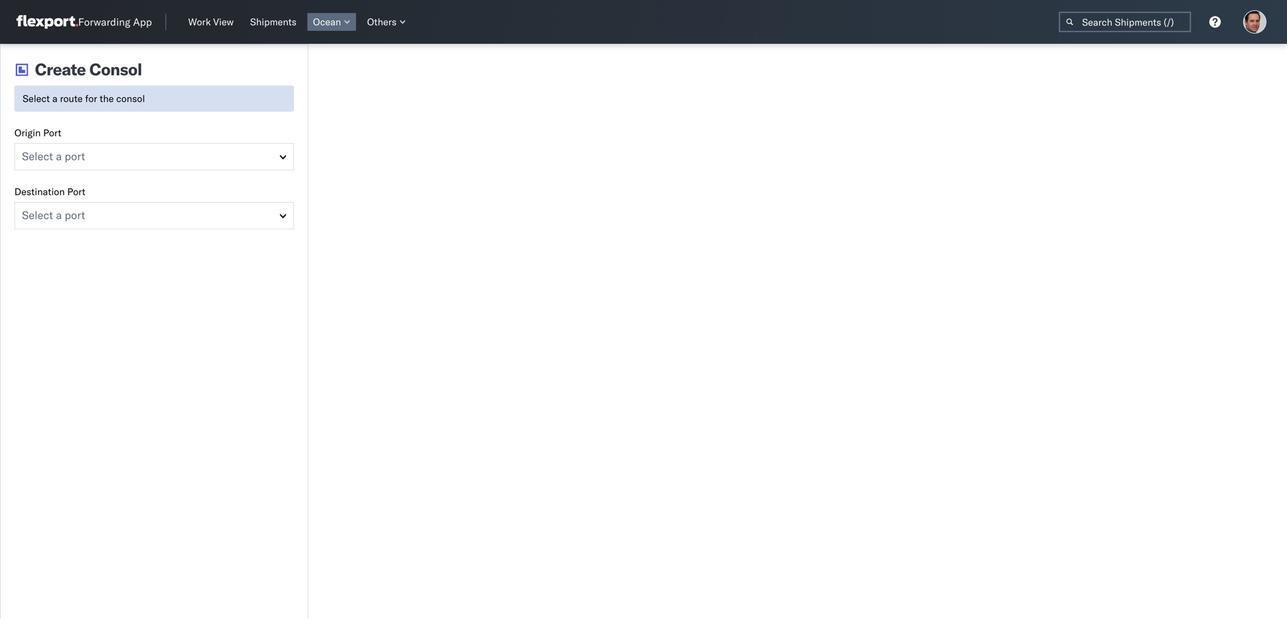 Task type: locate. For each thing, give the bounding box(es) containing it.
port right the destination
[[67, 186, 85, 198]]

select a port down destination port
[[22, 208, 85, 222]]

route
[[60, 93, 83, 105]]

destination
[[14, 186, 65, 198]]

forwarding app
[[78, 15, 152, 28]]

2 vertical spatial select
[[22, 208, 53, 222]]

select a port down origin port
[[22, 149, 85, 163]]

port up destination port
[[65, 149, 85, 163]]

view
[[213, 16, 234, 28]]

origin port
[[14, 127, 61, 139]]

a down origin port
[[56, 149, 62, 163]]

2 port from the top
[[65, 208, 85, 222]]

forwarding
[[78, 15, 130, 28]]

app
[[133, 15, 152, 28]]

1 vertical spatial select
[[22, 149, 53, 163]]

port right origin
[[43, 127, 61, 139]]

forwarding app link
[[16, 15, 152, 29]]

port for destination port
[[67, 186, 85, 198]]

1 select a port from the top
[[22, 149, 85, 163]]

port
[[43, 127, 61, 139], [67, 186, 85, 198]]

0 vertical spatial a
[[52, 93, 58, 105]]

work
[[188, 16, 211, 28]]

0 vertical spatial port
[[65, 149, 85, 163]]

1 vertical spatial a
[[56, 149, 62, 163]]

a
[[52, 93, 58, 105], [56, 149, 62, 163], [56, 208, 62, 222]]

ocean
[[313, 16, 341, 28]]

port
[[65, 149, 85, 163], [65, 208, 85, 222]]

select down the destination
[[22, 208, 53, 222]]

ocean button
[[308, 13, 356, 31]]

shipments
[[250, 16, 297, 28]]

others button
[[362, 13, 412, 31]]

consol
[[116, 93, 145, 105]]

2 select a port from the top
[[22, 208, 85, 222]]

select a port
[[22, 149, 85, 163], [22, 208, 85, 222]]

a left route
[[52, 93, 58, 105]]

select up origin port
[[23, 93, 50, 105]]

a down destination port
[[56, 208, 62, 222]]

flexport. image
[[16, 15, 78, 29]]

0 horizontal spatial port
[[43, 127, 61, 139]]

port for origin port
[[43, 127, 61, 139]]

1 port from the top
[[65, 149, 85, 163]]

0 vertical spatial port
[[43, 127, 61, 139]]

select down origin port
[[22, 149, 53, 163]]

2 vertical spatial a
[[56, 208, 62, 222]]

select a port for origin
[[22, 149, 85, 163]]

1 horizontal spatial port
[[67, 186, 85, 198]]

work view link
[[183, 13, 239, 31]]

select
[[23, 93, 50, 105], [22, 149, 53, 163], [22, 208, 53, 222]]

port down destination port
[[65, 208, 85, 222]]

1 vertical spatial port
[[67, 186, 85, 198]]

0 vertical spatial select a port
[[22, 149, 85, 163]]

create consol
[[35, 59, 142, 80]]

1 vertical spatial port
[[65, 208, 85, 222]]

1 vertical spatial select a port
[[22, 208, 85, 222]]

for
[[85, 93, 97, 105]]



Task type: describe. For each thing, give the bounding box(es) containing it.
select for origin
[[22, 149, 53, 163]]

a for destination
[[56, 208, 62, 222]]

others
[[367, 16, 397, 28]]

0 vertical spatial select
[[23, 93, 50, 105]]

select for destination
[[22, 208, 53, 222]]

consol
[[90, 59, 142, 80]]

select a port for destination
[[22, 208, 85, 222]]

shipments link
[[245, 13, 302, 31]]

select a route for the consol
[[23, 93, 145, 105]]

work view
[[188, 16, 234, 28]]

port for origin port
[[65, 149, 85, 163]]

a for origin
[[56, 149, 62, 163]]

create
[[35, 59, 86, 80]]

Search Shipments (/) text field
[[1059, 12, 1192, 32]]

destination port
[[14, 186, 85, 198]]

port for destination port
[[65, 208, 85, 222]]

the
[[100, 93, 114, 105]]

origin
[[14, 127, 41, 139]]



Task type: vqa. For each thing, say whether or not it's contained in the screenshot.
Ocean FCL button
no



